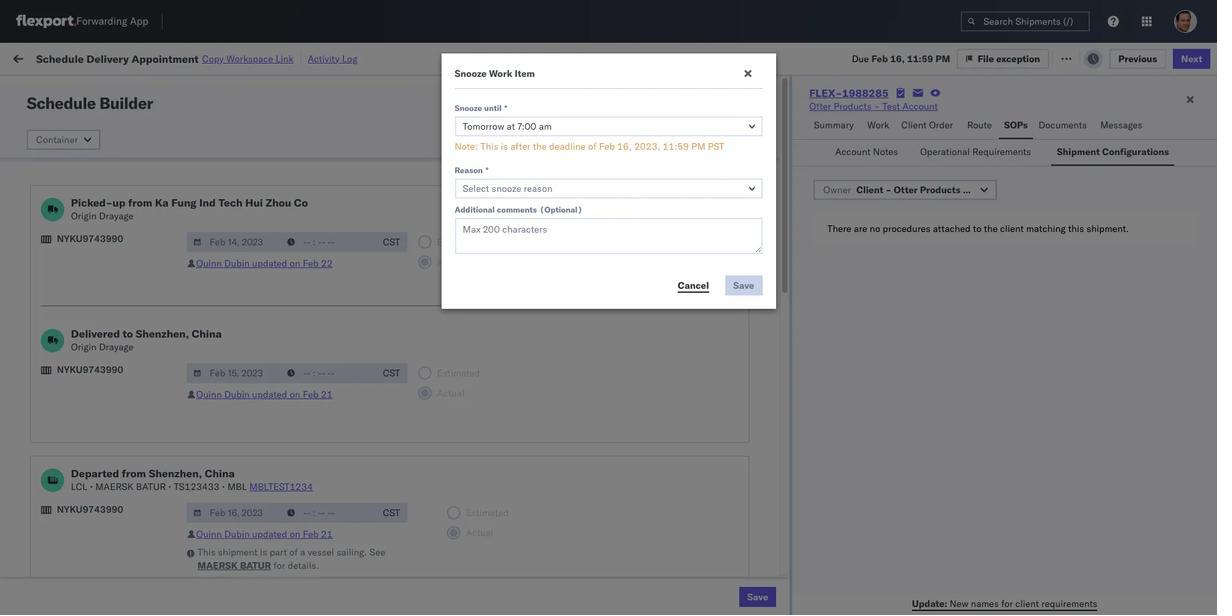 Task type: describe. For each thing, give the bounding box(es) containing it.
pst, for 4th schedule pickup from los angeles, ca link from the bottom of the page
[[261, 381, 281, 393]]

1 ca from the top
[[31, 93, 43, 105]]

cst for ts123433
[[383, 507, 400, 519]]

vessel
[[308, 547, 334, 559]]

14,
[[302, 146, 317, 158]]

2023 for the 'schedule pickup from los angeles international airport' button
[[319, 234, 342, 246]]

1 vertical spatial the
[[984, 223, 998, 235]]

on left log
[[328, 52, 339, 64]]

7 ocean from the top
[[410, 440, 437, 452]]

note: this is after the deadline of feb 16, 2023, 11:59 pm pst
[[455, 141, 724, 153]]

mbl/mawb numbers
[[911, 109, 993, 119]]

2 flex-1911408 from the top
[[739, 146, 808, 158]]

2 confirm pickup from los angeles, ca button from the top
[[31, 402, 190, 431]]

7 resize handle column header from the left
[[802, 104, 818, 616]]

16, right 'due'
[[890, 53, 905, 65]]

comments
[[497, 205, 537, 215]]

batur inside this shipment is part of a vessel sailing. see maersk batur for details.
[[240, 560, 271, 572]]

1 schedule pickup from los angeles, ca button from the top
[[31, 79, 190, 107]]

snoozed
[[280, 83, 311, 93]]

products inside otter products - test account link
[[834, 100, 872, 112]]

client name
[[497, 109, 542, 119]]

1 2001714 from the top
[[768, 234, 808, 246]]

airport
[[87, 240, 117, 252]]

2 1911408 from the top
[[768, 146, 808, 158]]

route button
[[962, 113, 999, 139]]

1 flex-1911408 from the top
[[739, 116, 808, 128]]

5 schedule pickup from los angeles, ca button from the top
[[31, 373, 190, 401]]

delivery down workitem button
[[73, 145, 107, 157]]

9 ocean from the top
[[410, 528, 437, 540]]

2 resize handle column header from the left
[[340, 104, 356, 616]]

7:30 pm pst, feb 21, 2023 for schedule pickup from los angeles, ca
[[215, 322, 337, 334]]

schedule delivery appointment button for 7:30 pm pst, feb 21, 2023
[[31, 350, 165, 365]]

1 schedule delivery appointment from the top
[[31, 145, 165, 157]]

log
[[342, 53, 357, 65]]

198
[[308, 52, 326, 64]]

batch action button
[[1121, 48, 1209, 68]]

schedule pickup from los angeles, ca for sixth schedule pickup from los angeles, ca button from the bottom
[[31, 109, 180, 134]]

1 ping - test entity from the left
[[497, 175, 575, 187]]

client name button
[[490, 106, 563, 120]]

import work
[[114, 52, 170, 64]]

this inside this shipment is part of a vessel sailing. see maersk batur for details.
[[198, 547, 216, 559]]

1977428 for schedule pickup from los angeles, ca
[[768, 322, 808, 334]]

confirm pickup from los angeles, ca for third confirm pickup from los angeles, ca button from the top of the page
[[31, 433, 175, 458]]

0 horizontal spatial flex-1988285
[[739, 204, 808, 216]]

3 flex-1977428 from the top
[[739, 440, 808, 452]]

1 vertical spatial products
[[920, 184, 961, 196]]

2 dubin from the top
[[224, 389, 250, 401]]

for for status
[[128, 83, 139, 93]]

1 flex-2150210 from the top
[[739, 293, 808, 305]]

international
[[31, 240, 85, 252]]

quinn dubin updated on feb 21 button for departed from shenzhen, china
[[196, 529, 333, 541]]

1 demo123 from the top
[[911, 116, 956, 128]]

7 ca from the top
[[31, 417, 43, 429]]

schedule pickup from los angeles, ca for 7th schedule pickup from los angeles, ca button from the top
[[31, 580, 180, 605]]

12:30 pm pst, feb 17, 2023 for schedule pickup from los angeles international airport
[[215, 234, 342, 246]]

1891264
[[768, 381, 808, 393]]

1 • from the left
[[90, 481, 93, 493]]

2 • from the left
[[168, 481, 171, 493]]

1 confirm pickup from los angeles, ca button from the top
[[31, 167, 190, 195]]

1 horizontal spatial mbltest1234
[[911, 204, 975, 216]]

maersk batur link
[[198, 559, 271, 573]]

schedule for first schedule pickup from los angeles, ca link from the top
[[31, 79, 70, 91]]

0 vertical spatial integration test account - on ag
[[584, 293, 727, 305]]

pst, for schedule pickup from los angeles international airport link
[[261, 234, 281, 246]]

25, for 9:00 am pst, feb 25, 2023
[[297, 499, 312, 511]]

0 vertical spatial 21,
[[297, 322, 311, 334]]

id
[[734, 109, 743, 119]]

6 ocean from the top
[[410, 381, 437, 393]]

filtered by:
[[13, 82, 61, 94]]

mmm d, yyyy text field for delivered to shenzhen, china
[[187, 363, 282, 383]]

air for schedule delivery appointment
[[410, 263, 422, 275]]

status : ready for work, blocked, in progress
[[73, 83, 243, 93]]

schedule for fifth schedule pickup from los angeles, ca link from the bottom
[[31, 315, 70, 327]]

account inside button
[[835, 146, 871, 158]]

2 entity from the left
[[637, 175, 662, 187]]

workitem
[[15, 109, 50, 119]]

matching
[[1026, 223, 1066, 235]]

2 horizontal spatial work
[[867, 119, 889, 131]]

6 resize handle column header from the left
[[695, 104, 711, 616]]

2023 for 7:30 pm pst, feb 21, 2023's "schedule delivery appointment" 'button'
[[313, 352, 337, 364]]

770
[[247, 52, 264, 64]]

lock
[[495, 130, 515, 142]]

4 ocean from the top
[[410, 204, 437, 216]]

activity
[[308, 53, 340, 65]]

western for schedule pickup from los angeles international airport
[[698, 234, 733, 246]]

pst, for sixth schedule pickup from los angeles, ca link from the bottom of the page
[[261, 204, 281, 216]]

snooze for snooze until *
[[455, 103, 482, 113]]

hui
[[245, 196, 263, 209]]

workitem button
[[8, 106, 194, 120]]

mawb1234
[[911, 234, 964, 246]]

dubin for co
[[224, 258, 250, 270]]

angeles
[[144, 227, 177, 239]]

1 horizontal spatial client
[[856, 184, 883, 196]]

departed
[[71, 467, 119, 480]]

Search Shipments (/) text field
[[961, 11, 1090, 31]]

workspace
[[226, 53, 273, 65]]

additional comments (optional)
[[455, 205, 583, 215]]

pst, for fifth schedule pickup from los angeles, ca link from the bottom
[[255, 322, 276, 334]]

fcl for 11:59 pm pst, feb 16, 2023
[[439, 175, 456, 187]]

am for 12:00
[[244, 469, 259, 481]]

delivered
[[71, 327, 120, 341]]

there
[[827, 223, 852, 235]]

12:30 for schedule pickup from los angeles international airport
[[215, 234, 242, 246]]

2 schedule pickup from los angeles, ca button from the top
[[31, 108, 190, 136]]

on for picked-up from ka fung ind tech hui zhou co
[[290, 258, 300, 270]]

update: new names for client requirements
[[912, 598, 1098, 610]]

operational requirements
[[920, 146, 1031, 158]]

from inside picked-up from ka fung ind tech hui zhou co origin drayage
[[128, 196, 152, 209]]

update:
[[912, 598, 947, 610]]

up
[[112, 196, 125, 209]]

9 ca from the top
[[31, 534, 43, 546]]

schedule delivery appointment copy workspace link
[[36, 52, 294, 65]]

otter right additional
[[497, 204, 519, 216]]

21 for delivered to shenzhen, china
[[321, 389, 333, 401]]

upload proof of delivery link
[[31, 498, 134, 511]]

item
[[515, 68, 535, 80]]

schedule pickup from los angeles international airport button
[[31, 226, 190, 254]]

clearance
[[104, 285, 147, 297]]

1 horizontal spatial flex-1988285
[[809, 86, 889, 100]]

fcl for 11:59 pm pst, feb 27, 2023
[[439, 528, 456, 540]]

quinn dubin updated on feb 21 for delivered to shenzhen, china
[[196, 389, 333, 401]]

otter down select snooze reason text field
[[584, 204, 606, 216]]

delivery inside button
[[67, 469, 102, 481]]

bicu1234565, demu1232567
[[824, 587, 961, 599]]

2 demo123 from the top
[[911, 146, 956, 158]]

snooze work item
[[455, 68, 535, 80]]

next button
[[1173, 49, 1211, 69]]

flex-1911466 for eighth schedule pickup from los angeles, ca link
[[739, 587, 808, 599]]

for inside this shipment is part of a vessel sailing. see maersk batur for details.
[[274, 560, 285, 572]]

5 ca from the top
[[31, 328, 43, 340]]

quinn dubin updated on feb 22
[[196, 258, 333, 270]]

7 schedule pickup from los angeles, ca button from the top
[[31, 579, 190, 607]]

lcl for 11:59 pm pst, feb 16, 2023
[[439, 204, 456, 216]]

1 2150210 from the top
[[768, 293, 808, 305]]

names
[[971, 598, 999, 610]]

3 schedule pickup from los angeles, ca button from the top
[[31, 196, 190, 225]]

4 schedule pickup from los angeles, ca link from the top
[[31, 314, 190, 341]]

flex-1977428 for schedule delivery appointment
[[739, 352, 808, 364]]

21, for ocean lcl
[[297, 352, 311, 364]]

1 horizontal spatial documents
[[1039, 119, 1087, 131]]

mbltest1234 button
[[249, 481, 313, 493]]

0 vertical spatial 1988285
[[842, 86, 889, 100]]

maersk inside this shipment is part of a vessel sailing. see maersk batur for details.
[[198, 560, 238, 572]]

shipment
[[218, 547, 258, 559]]

7 schedule pickup from los angeles, ca link from the top
[[31, 550, 190, 576]]

from inside schedule pickup from los angeles international airport
[[104, 227, 124, 239]]

forwarding app link
[[16, 15, 148, 28]]

appointment up clearance
[[110, 263, 165, 275]]

2 vertical spatial products
[[521, 204, 559, 216]]

client order button
[[896, 113, 962, 139]]

los inside schedule pickup from los angeles international airport
[[126, 227, 141, 239]]

2 ocean lcl from the top
[[410, 352, 456, 364]]

6 schedule pickup from los angeles, ca link from the top
[[31, 520, 190, 547]]

pst
[[708, 141, 724, 153]]

9 resize handle column header from the left
[[1056, 104, 1072, 616]]

upload proof of delivery button
[[31, 498, 134, 512]]

schedule for 4th schedule pickup from los angeles, ca link from the bottom of the page
[[31, 374, 70, 386]]

5 resize handle column header from the left
[[561, 104, 577, 616]]

2 2150210 from the top
[[768, 499, 808, 511]]

8 ca from the top
[[31, 446, 43, 458]]

schedule pickup from los angeles international airport link
[[31, 226, 190, 253]]

Select snooze reason text field
[[455, 179, 763, 199]]

this
[[1068, 223, 1084, 235]]

-- : -- -- text field for delivered to shenzhen, china
[[281, 363, 376, 383]]

- inside otter products - test account link
[[874, 100, 880, 112]]

action
[[1170, 52, 1200, 64]]

3 • from the left
[[222, 481, 225, 493]]

confirm for 3rd confirm pickup from los angeles, ca button from the bottom
[[31, 168, 65, 180]]

2006134
[[768, 175, 808, 187]]

updated for co
[[252, 258, 287, 270]]

schedule pickup from los angeles, ca for 4th schedule pickup from los angeles, ca button
[[31, 315, 180, 340]]

schedule delivery appointment for 7:30
[[31, 351, 165, 363]]

2023 for third schedule pickup from los angeles, ca button from the bottom of the page
[[319, 381, 342, 393]]

5 schedule pickup from los angeles, ca link from the top
[[31, 373, 190, 400]]

batur inside departed from shenzhen, china lcl • maersk batur • ts123433 • mbl mbltest1234
[[136, 481, 166, 493]]

of inside this shipment is part of a vessel sailing. see maersk batur for details.
[[289, 547, 298, 559]]

11:59 pm pst, feb 14, 2023
[[215, 146, 342, 158]]

delivery down delivered
[[73, 351, 107, 363]]

filtered
[[13, 82, 46, 94]]

2,
[[304, 558, 312, 570]]

2 2001714 from the top
[[768, 263, 808, 275]]

1 horizontal spatial this
[[480, 141, 498, 153]]

10 resize handle column header from the left
[[1143, 104, 1159, 616]]

0 horizontal spatial the
[[533, 141, 547, 153]]

4 schedule pickup from los angeles, ca button from the top
[[31, 314, 190, 342]]

nyku9743990 for delivered to shenzhen, china
[[57, 364, 123, 376]]

0 horizontal spatial on
[[611, 499, 625, 511]]

for for update:
[[1001, 598, 1013, 610]]

1 entity from the left
[[550, 175, 575, 187]]

0 horizontal spatial otter products - test account
[[497, 204, 625, 216]]

otter up procedures
[[894, 184, 918, 196]]

previous button
[[1109, 49, 1167, 69]]

1 flex-2001714 from the top
[[739, 234, 808, 246]]

on for delivered to shenzhen, china
[[290, 389, 300, 401]]

otter up summary
[[809, 100, 831, 112]]

due
[[852, 53, 869, 65]]

until
[[484, 103, 502, 113]]

builder
[[99, 93, 153, 113]]

1911466 for eighth schedule pickup from los angeles, ca link
[[768, 587, 808, 599]]

origin inside picked-up from ka fung ind tech hui zhou co origin drayage
[[71, 210, 97, 222]]

lcl for 9:30 am pst, feb 24, 2023
[[439, 440, 456, 452]]

my
[[13, 49, 35, 67]]

12:30 pm pst, feb 17, 2023 for schedule delivery appointment
[[215, 263, 342, 275]]

1 vertical spatial integration test account - on ag
[[497, 499, 640, 511]]

dubin for ts123433
[[224, 529, 250, 541]]

16, left 2023, on the right of the page
[[617, 141, 632, 153]]

co
[[294, 196, 308, 209]]

delivery inside button
[[100, 498, 134, 510]]

of inside button
[[89, 498, 97, 510]]

2 honeywell - test account from the left
[[584, 440, 694, 452]]

3 flex-1911408 from the top
[[739, 411, 808, 423]]

sops
[[1004, 119, 1028, 131]]

2 horizontal spatial of
[[588, 141, 597, 153]]

activity log
[[308, 53, 357, 65]]

china for delivered to shenzhen, china
[[192, 327, 222, 341]]

2 honeywell from the left
[[584, 440, 628, 452]]

1911466 for 7th schedule pickup from los angeles, ca link from the top
[[768, 558, 808, 570]]

1 horizontal spatial on
[[698, 293, 712, 305]]

2 ca from the top
[[31, 122, 43, 134]]

sailing.
[[337, 547, 367, 559]]

am for 9:00
[[238, 499, 254, 511]]

shipment
[[1057, 146, 1100, 158]]

drayage inside picked-up from ka fung ind tech hui zhou co origin drayage
[[99, 210, 133, 222]]

nyku9743990 for departed from shenzhen, china
[[57, 504, 123, 516]]

0 horizontal spatial *
[[486, 165, 489, 175]]

16, right zhou
[[302, 204, 317, 216]]

770 at risk
[[247, 52, 293, 64]]

schedule builder
[[27, 93, 153, 113]]

order
[[929, 119, 953, 131]]

16, up the co
[[302, 175, 317, 187]]

integration for schedule pickup from los angeles international airport
[[584, 234, 630, 246]]

1 vertical spatial demu1232567
[[824, 145, 892, 157]]

Tomorrow at 7:00 am text field
[[455, 116, 763, 137]]

confirm pickup from los angeles, ca link for second confirm pickup from los angeles, ca button from the top of the page
[[31, 402, 190, 429]]

shipment.
[[1087, 223, 1129, 235]]

1 schedule delivery appointment link from the top
[[31, 144, 165, 158]]

air for schedule pickup from los angeles international airport
[[410, 234, 422, 246]]

air for upload proof of delivery
[[410, 499, 422, 511]]

schedule for 12:30 pm pst, feb 17, 2023 schedule delivery appointment link
[[31, 263, 70, 275]]

2 ocean from the top
[[410, 146, 437, 158]]

1 horizontal spatial *
[[504, 103, 508, 113]]

8 resize handle column header from the left
[[889, 104, 905, 616]]

flex-1891264
[[739, 381, 808, 393]]

3 1977428 from the top
[[768, 440, 808, 452]]

china for departed from shenzhen, china
[[205, 467, 235, 480]]

4 flex-1911408 from the top
[[739, 469, 808, 481]]

mbltest1234 inside departed from shenzhen, china lcl • maersk batur • ts123433 • mbl mbltest1234
[[249, 481, 313, 493]]

0 vertical spatial ag
[[715, 293, 727, 305]]

fung
[[171, 196, 197, 209]]

container for container
[[36, 134, 78, 146]]

12:30 for schedule delivery appointment
[[215, 263, 242, 275]]

1 schedule pickup from los angeles, ca link from the top
[[31, 79, 190, 105]]

17, for schedule pickup from los angeles international airport
[[302, 234, 317, 246]]

ocean fcl for 11:59 pm pst, feb 21, 2023
[[410, 381, 456, 393]]

2 ping from the left
[[584, 175, 606, 187]]

progress
[[210, 83, 243, 93]]

message (3)
[[180, 52, 235, 64]]

reason *
[[455, 165, 489, 175]]

testmbl123
[[911, 175, 970, 187]]

2 quinn from the top
[[196, 389, 222, 401]]

work
[[38, 49, 73, 67]]

6 ca from the top
[[31, 387, 43, 399]]

1 honeywell from the left
[[497, 440, 541, 452]]

27,
[[302, 528, 317, 540]]

batch action
[[1142, 52, 1200, 64]]

1 ocean fcl from the top
[[410, 116, 456, 128]]

message
[[180, 52, 218, 64]]

7:30 for schedule pickup from los angeles, ca
[[215, 322, 236, 334]]

to inside delivered to shenzhen, china origin drayage
[[123, 327, 133, 341]]

summary
[[814, 119, 854, 131]]

route
[[967, 119, 992, 131]]

products,
[[608, 204, 649, 216]]

is for shipment
[[260, 547, 267, 559]]

11:59 pm pst, mar 2, 2023
[[215, 558, 338, 570]]

8 ocean from the top
[[410, 469, 437, 481]]



Task type: locate. For each thing, give the bounding box(es) containing it.
3 -- : -- -- text field from the top
[[281, 503, 376, 523]]

2023 for upload proof of delivery button
[[314, 499, 337, 511]]

0 vertical spatial 1911466
[[768, 558, 808, 570]]

on left 22
[[290, 258, 300, 270]]

2023,
[[634, 141, 660, 153]]

6 schedule pickup from los angeles, ca button from the top
[[31, 550, 190, 578]]

drayage down 'up'
[[99, 210, 133, 222]]

1988285 up container numbers 'button'
[[842, 86, 889, 100]]

container inside button
[[36, 134, 78, 146]]

work right the import
[[146, 52, 170, 64]]

products right additional
[[521, 204, 559, 216]]

3 schedule pickup from los angeles, ca link from the top
[[31, 196, 190, 223]]

1 vertical spatial origin
[[71, 341, 97, 353]]

account
[[903, 100, 938, 112], [835, 146, 871, 158], [992, 184, 1030, 196], [590, 204, 625, 216], [652, 234, 688, 246], [652, 263, 688, 275], [652, 293, 688, 305], [571, 440, 607, 452], [658, 440, 694, 452], [565, 499, 601, 511]]

1 vertical spatial integration test account - western digital
[[584, 263, 763, 275]]

of right 'proof'
[[89, 498, 97, 510]]

numbers inside container numbers
[[824, 114, 858, 124]]

snooze up snooze until *
[[455, 68, 487, 80]]

1 confirm pickup from los angeles, ca from the top
[[31, 168, 175, 193]]

1988285 down 2006134
[[768, 204, 808, 216]]

4 ca from the top
[[31, 210, 43, 222]]

western
[[698, 234, 733, 246], [698, 263, 733, 275]]

client for client name
[[497, 109, 518, 119]]

shenzhen, for from
[[149, 467, 202, 480]]

updated left 22
[[252, 258, 287, 270]]

0 vertical spatial mbltest1234
[[911, 204, 975, 216]]

documents down customs
[[31, 299, 79, 311]]

schedule delivery appointment
[[31, 145, 165, 157], [31, 263, 165, 275], [31, 351, 165, 363]]

1 cst from the top
[[383, 236, 400, 248]]

work for import
[[146, 52, 170, 64]]

upload inside upload customs clearance documents
[[31, 285, 61, 297]]

2 vertical spatial confirm pickup from los angeles, ca link
[[31, 432, 190, 459]]

1 vertical spatial flex-1911466
[[739, 587, 808, 599]]

5 ocean from the top
[[410, 352, 437, 364]]

-- : -- -- text field
[[281, 232, 376, 252], [281, 363, 376, 383], [281, 503, 376, 523]]

flex-1988285
[[809, 86, 889, 100], [739, 204, 808, 216]]

21, for ocean fcl
[[302, 381, 317, 393]]

1 origin from the top
[[71, 210, 97, 222]]

1911408 up 1919147
[[768, 469, 808, 481]]

sops button
[[999, 113, 1033, 139]]

schedule delivery appointment button for 12:30 pm pst, feb 17, 2023
[[31, 262, 165, 277]]

mbl/mawb
[[911, 109, 958, 119]]

air
[[410, 234, 422, 246], [410, 263, 422, 275], [410, 499, 422, 511]]

deadline
[[549, 141, 586, 153]]

save button
[[739, 588, 776, 608]]

am for 9:30
[[238, 440, 254, 452]]

1 vertical spatial -- : -- -- text field
[[281, 363, 376, 383]]

client right owner
[[856, 184, 883, 196]]

maersk
[[95, 481, 134, 493], [198, 560, 238, 572]]

1 resize handle column header from the left
[[191, 104, 207, 616]]

2 schedule pickup from los angeles, ca from the top
[[31, 109, 180, 134]]

3 resize handle column header from the left
[[387, 104, 403, 616]]

0 vertical spatial integration test account - western digital
[[584, 234, 763, 246]]

to right attached
[[973, 223, 982, 235]]

1 vertical spatial is
[[260, 547, 267, 559]]

delivery up ready
[[86, 52, 129, 65]]

lcl inside departed from shenzhen, china lcl • maersk batur • ts123433 • mbl mbltest1234
[[71, 481, 87, 493]]

drayage
[[99, 210, 133, 222], [99, 341, 133, 353]]

0 vertical spatial flex-1977428
[[739, 322, 808, 334]]

ocean fcl for 11:59 pm pst, feb 27, 2023
[[410, 528, 456, 540]]

consignee inside "button"
[[584, 109, 622, 119]]

numbers right order
[[960, 109, 993, 119]]

batur left ts123433
[[136, 481, 166, 493]]

client inside 'client name' button
[[497, 109, 518, 119]]

: for snoozed
[[311, 83, 313, 93]]

1 vertical spatial flex-2150210
[[739, 499, 808, 511]]

snooze until *
[[455, 103, 508, 113]]

entity up llc
[[637, 175, 662, 187]]

mmm d, yyyy text field for picked-up from ka fung ind tech hui zhou co
[[187, 232, 282, 252]]

1 horizontal spatial ping
[[584, 175, 606, 187]]

17, for schedule delivery appointment
[[302, 263, 317, 275]]

los
[[126, 79, 141, 91], [126, 109, 141, 121], [121, 168, 136, 180], [126, 197, 141, 209], [126, 227, 141, 239], [126, 315, 141, 327], [126, 374, 141, 386], [121, 403, 136, 415], [121, 433, 136, 445], [126, 521, 141, 533], [126, 550, 141, 562], [126, 580, 141, 592]]

schedule for sixth schedule pickup from los angeles, ca link from the bottom of the page
[[31, 197, 70, 209]]

1 ocean lcl from the top
[[410, 204, 456, 216]]

2023 for 4th schedule pickup from los angeles, ca button
[[313, 322, 337, 334]]

0 vertical spatial batur
[[136, 481, 166, 493]]

1 vertical spatial on
[[611, 499, 625, 511]]

quinn dubin updated on feb 21 button up 9:30 am pst, feb 24, 2023
[[196, 389, 333, 401]]

7:30 pm pst, feb 21, 2023 for schedule delivery appointment
[[215, 352, 337, 364]]

schedule for 7:30 pm pst, feb 21, 2023's schedule delivery appointment link
[[31, 351, 70, 363]]

details.
[[288, 560, 319, 572]]

0 horizontal spatial products
[[521, 204, 559, 216]]

assignment
[[1147, 146, 1196, 158]]

this shipment is part of a vessel sailing. see maersk batur for details.
[[198, 547, 385, 572]]

integration test account - western digital for schedule delivery appointment
[[584, 263, 763, 275]]

on up 24,
[[290, 389, 300, 401]]

work for snooze
[[489, 68, 512, 80]]

2 snooze from the top
[[455, 103, 482, 113]]

mbl/mawb numbers button
[[905, 106, 1059, 120]]

3 confirm pickup from los angeles, ca link from the top
[[31, 432, 190, 459]]

of right deadline
[[588, 141, 597, 153]]

1 1911408 from the top
[[768, 116, 808, 128]]

2 updated from the top
[[252, 389, 287, 401]]

2 fcl from the top
[[439, 146, 456, 158]]

pst, for 7:30 pm pst, feb 21, 2023's schedule delivery appointment link
[[255, 352, 276, 364]]

1 vertical spatial batur
[[240, 560, 271, 572]]

numbers inside button
[[960, 109, 993, 119]]

client up lock
[[497, 109, 518, 119]]

0 horizontal spatial •
[[90, 481, 93, 493]]

2 schedule delivery appointment button from the top
[[31, 262, 165, 277]]

2 confirm from the top
[[31, 403, 65, 415]]

8 schedule pickup from los angeles, ca from the top
[[31, 580, 180, 605]]

am right 9:30
[[238, 440, 254, 452]]

upload left customs
[[31, 285, 61, 297]]

flex-1988285 down flex-2006134
[[739, 204, 808, 216]]

7:30
[[215, 322, 236, 334], [215, 352, 236, 364]]

am down mbl
[[238, 499, 254, 511]]

1 -- : -- -- text field from the top
[[281, 232, 376, 252]]

1 vertical spatial am
[[244, 469, 259, 481]]

schedule delivery appointment link for 12:30 pm pst, feb 17, 2023
[[31, 262, 165, 275]]

integration for schedule delivery appointment
[[584, 263, 630, 275]]

1 vertical spatial 1988285
[[768, 204, 808, 216]]

blocked,
[[165, 83, 198, 93]]

4 resize handle column header from the left
[[474, 104, 490, 616]]

container inside 'button'
[[824, 104, 860, 114]]

integration for upload customs clearance documents
[[584, 293, 630, 305]]

1 vertical spatial drayage
[[99, 341, 133, 353]]

1 vertical spatial upload
[[31, 498, 61, 510]]

4 schedule pickup from los angeles, ca from the top
[[31, 315, 180, 340]]

1 vertical spatial ag
[[628, 499, 640, 511]]

products
[[834, 100, 872, 112], [920, 184, 961, 196], [521, 204, 559, 216]]

2023 for third confirm pickup from los angeles, ca button from the top of the page
[[314, 440, 337, 452]]

11:59 pm pst, feb 27, 2023
[[215, 528, 342, 540]]

for right names
[[1001, 598, 1013, 610]]

delivered to shenzhen, china origin drayage
[[71, 327, 222, 353]]

schedule delivery appointment link down workitem button
[[31, 144, 165, 158]]

note:
[[455, 141, 478, 153]]

delivery down departed
[[100, 498, 134, 510]]

client inside client order button
[[901, 119, 927, 131]]

2 -- : -- -- text field from the top
[[281, 363, 376, 383]]

2 vertical spatial cst
[[383, 507, 400, 519]]

2 vertical spatial 21,
[[302, 381, 317, 393]]

1 quinn dubin updated on feb 21 from the top
[[196, 389, 333, 401]]

198 on track
[[308, 52, 363, 64]]

1 horizontal spatial the
[[984, 223, 998, 235]]

1 upload from the top
[[31, 285, 61, 297]]

otter products - test account down select snooze reason text field
[[497, 204, 625, 216]]

3 confirm pickup from los angeles, ca button from the top
[[31, 432, 190, 460]]

7:30 pm pst, feb 21, 2023
[[215, 322, 337, 334], [215, 352, 337, 364]]

flex id
[[717, 109, 743, 119]]

quinn down picked-up from ka fung ind tech hui zhou co origin drayage
[[196, 258, 222, 270]]

•
[[90, 481, 93, 493], [168, 481, 171, 493], [222, 481, 225, 493]]

schedule delivery appointment link down delivered
[[31, 350, 165, 364]]

1 11:59 pm pst, feb 16, 2023 from the top
[[215, 175, 342, 187]]

schedule pickup from los angeles, ca for first schedule pickup from los angeles, ca button
[[31, 79, 180, 105]]

11 ca from the top
[[31, 593, 43, 605]]

mbltest1234 up attached
[[911, 204, 975, 216]]

pst, for confirm pickup from los angeles, ca link associated with third confirm pickup from los angeles, ca button from the top of the page
[[256, 440, 276, 452]]

quinn up 9:30
[[196, 389, 222, 401]]

shenzhen, up ts123433
[[149, 467, 202, 480]]

5 fcl from the top
[[439, 469, 456, 481]]

otter products - test account link
[[809, 100, 938, 113]]

0 vertical spatial ocean lcl
[[410, 204, 456, 216]]

25, for 12:00 am pst, feb 25, 2023
[[303, 469, 318, 481]]

ocean lcl for otter
[[410, 204, 456, 216]]

schedule delivery appointment link down airport
[[31, 262, 165, 275]]

appointment up status : ready for work, blocked, in progress
[[132, 52, 199, 65]]

test
[[882, 100, 900, 112], [538, 116, 556, 128], [625, 116, 643, 128], [538, 146, 556, 158], [625, 146, 643, 158], [529, 175, 547, 187], [616, 175, 634, 187], [971, 184, 990, 196], [570, 204, 587, 216], [632, 234, 650, 246], [632, 263, 650, 275], [632, 293, 650, 305], [551, 440, 569, 452], [638, 440, 656, 452], [538, 469, 556, 481], [625, 469, 643, 481], [545, 499, 563, 511]]

of left a
[[289, 547, 298, 559]]

0 vertical spatial confirm pickup from los angeles, ca link
[[31, 167, 190, 194]]

ocean fcl
[[410, 116, 456, 128], [410, 146, 456, 158], [410, 175, 456, 187], [410, 381, 456, 393], [410, 469, 456, 481], [410, 528, 456, 540]]

1 fcl from the top
[[439, 116, 456, 128]]

see
[[370, 547, 385, 559]]

1 honeywell - test account from the left
[[497, 440, 607, 452]]

documents inside upload customs clearance documents
[[31, 299, 79, 311]]

confirm for second confirm pickup from los angeles, ca button from the top of the page
[[31, 403, 65, 415]]

integration
[[584, 234, 630, 246], [584, 263, 630, 275], [584, 293, 630, 305], [497, 499, 543, 511]]

china inside delivered to shenzhen, china origin drayage
[[192, 327, 222, 341]]

* right until
[[504, 103, 508, 113]]

shenzhen, for to
[[136, 327, 189, 341]]

0 vertical spatial schedule delivery appointment link
[[31, 144, 165, 158]]

: left ready
[[97, 83, 99, 93]]

2 horizontal spatial products
[[920, 184, 961, 196]]

flex-1911408 button
[[717, 113, 811, 131], [717, 113, 811, 131], [717, 142, 811, 161], [717, 142, 811, 161], [717, 407, 811, 426], [717, 407, 811, 426], [717, 466, 811, 485], [717, 466, 811, 485]]

1 horizontal spatial to
[[973, 223, 982, 235]]

1 12:30 pm pst, feb 17, 2023 from the top
[[215, 234, 342, 246]]

flex-1919147
[[739, 528, 808, 540]]

batur down the shipment
[[240, 560, 271, 572]]

0 vertical spatial flex-1988285
[[809, 86, 889, 100]]

1911408 down 1891264
[[768, 411, 808, 423]]

0 vertical spatial to
[[973, 223, 982, 235]]

1 horizontal spatial container
[[824, 104, 860, 114]]

numbers for container numbers
[[824, 114, 858, 124]]

schedule inside schedule pickup from los angeles international airport
[[31, 227, 70, 239]]

0 horizontal spatial maersk
[[95, 481, 134, 493]]

delivery
[[86, 52, 129, 65], [73, 145, 107, 157], [73, 263, 107, 275], [73, 351, 107, 363], [67, 469, 102, 481], [100, 498, 134, 510]]

11 resize handle column header from the left
[[1183, 104, 1199, 616]]

1 vertical spatial 1911466
[[768, 587, 808, 599]]

schedule for 7th schedule pickup from los angeles, ca link from the top
[[31, 550, 70, 562]]

1911408 up 2006134
[[768, 146, 808, 158]]

1 horizontal spatial batur
[[240, 560, 271, 572]]

1 flex-1911466 from the top
[[739, 558, 808, 570]]

snooze left until
[[455, 103, 482, 113]]

1 vertical spatial for
[[274, 560, 285, 572]]

on left 27,
[[290, 529, 300, 541]]

1 ocean from the top
[[410, 116, 437, 128]]

documents
[[1039, 119, 1087, 131], [31, 299, 79, 311]]

demo123
[[911, 116, 956, 128], [911, 146, 956, 158]]

2 schedule pickup from los angeles, ca link from the top
[[31, 108, 190, 135]]

flex
[[717, 109, 732, 119]]

2 cst from the top
[[383, 367, 400, 379]]

1 vertical spatial 12:30 pm pst, feb 17, 2023
[[215, 263, 342, 275]]

3 schedule delivery appointment link from the top
[[31, 350, 165, 364]]

ocean fcl for 11:59 pm pst, feb 16, 2023
[[410, 175, 456, 187]]

1 ping from the left
[[497, 175, 519, 187]]

container numbers
[[824, 104, 860, 124]]

6 schedule pickup from los angeles, ca from the top
[[31, 521, 180, 546]]

2 origin from the top
[[71, 341, 97, 353]]

honeywell - test account
[[497, 440, 607, 452], [584, 440, 694, 452]]

demu1232567 left names
[[893, 587, 961, 599]]

2 confirm pickup from los angeles, ca link from the top
[[31, 402, 190, 429]]

3 ca from the top
[[31, 181, 43, 193]]

upload inside upload proof of delivery link
[[31, 498, 61, 510]]

schedule pickup from los angeles, ca for 6th schedule pickup from los angeles, ca button from the top
[[31, 550, 180, 576]]

0 vertical spatial confirm pickup from los angeles, ca button
[[31, 167, 190, 195]]

is left after on the left
[[501, 141, 508, 153]]

2 western from the top
[[698, 263, 733, 275]]

2 schedule delivery appointment link from the top
[[31, 262, 165, 275]]

flex-1911466 button
[[717, 554, 811, 573], [717, 554, 811, 573], [717, 584, 811, 603], [717, 584, 811, 603]]

3 fcl from the top
[[439, 175, 456, 187]]

dubin down the tech
[[224, 258, 250, 270]]

0 vertical spatial client
[[1000, 223, 1024, 235]]

1 vertical spatial otter products - test account
[[497, 204, 625, 216]]

quinn up the shipment
[[196, 529, 222, 541]]

integration test account - western digital for schedule pickup from los angeles international airport
[[584, 234, 763, 246]]

shipment configurations button
[[1052, 140, 1174, 166]]

quinn dubin updated on feb 21 for departed from shenzhen, china
[[196, 529, 333, 541]]

2 vertical spatial air
[[410, 499, 422, 511]]

china inside departed from shenzhen, china lcl • maersk batur • ts123433 • mbl mbltest1234
[[205, 467, 235, 480]]

Max 200 characters text field
[[455, 218, 763, 254]]

3 dubin from the top
[[224, 529, 250, 541]]

am right "12:00" on the left bottom
[[244, 469, 259, 481]]

7:30 for schedule delivery appointment
[[215, 352, 236, 364]]

shenzhen, inside departed from shenzhen, china lcl • maersk batur • ts123433 • mbl mbltest1234
[[149, 467, 202, 480]]

schedule pickup from los angeles, ca for third schedule pickup from los angeles, ca button from the bottom of the page
[[31, 374, 180, 399]]

2 vertical spatial for
[[1001, 598, 1013, 610]]

0 vertical spatial origin
[[71, 210, 97, 222]]

None checkbox
[[565, 133, 584, 139]]

1 horizontal spatial :
[[311, 83, 313, 93]]

0 vertical spatial flex-2001714
[[739, 234, 808, 246]]

maersk inside departed from shenzhen, china lcl • maersk batur • ts123433 • mbl mbltest1234
[[95, 481, 134, 493]]

account notes button
[[830, 140, 907, 166]]

flexport. image
[[16, 15, 76, 28]]

3 1911408 from the top
[[768, 411, 808, 423]]

snooze for snooze work item
[[455, 68, 487, 80]]

0 horizontal spatial this
[[198, 547, 216, 559]]

copy workspace link button
[[202, 53, 294, 65]]

origin
[[71, 210, 97, 222], [71, 341, 97, 353]]

delivery up customs
[[73, 263, 107, 275]]

origin down 'picked-'
[[71, 210, 97, 222]]

• left mbl
[[222, 481, 225, 493]]

0 horizontal spatial for
[[128, 83, 139, 93]]

quinn for hui
[[196, 258, 222, 270]]

10 ca from the top
[[31, 564, 43, 576]]

0 vertical spatial 1977428
[[768, 322, 808, 334]]

1 : from the left
[[97, 83, 99, 93]]

0 vertical spatial demo123
[[911, 116, 956, 128]]

link
[[276, 53, 294, 65]]

ping up comments
[[497, 175, 519, 187]]

maersk down the shipment
[[198, 560, 238, 572]]

2 7:30 from the top
[[215, 352, 236, 364]]

lcl for 7:30 pm pst, feb 21, 2023
[[439, 352, 456, 364]]

client for client order
[[901, 119, 927, 131]]

shenzhen, inside delivered to shenzhen, china origin drayage
[[136, 327, 189, 341]]

4 confirm from the top
[[31, 469, 65, 481]]

0 vertical spatial flex-2150210
[[739, 293, 808, 305]]

numbers for mbl/mawb numbers
[[960, 109, 993, 119]]

25, down mbltest1234 button
[[297, 499, 312, 511]]

batur
[[136, 481, 166, 493], [240, 560, 271, 572]]

2 horizontal spatial for
[[1001, 598, 1013, 610]]

2 vertical spatial of
[[289, 547, 298, 559]]

entity up (optional)
[[550, 175, 575, 187]]

0 horizontal spatial 1988285
[[768, 204, 808, 216]]

otter
[[809, 100, 831, 112], [894, 184, 918, 196], [497, 204, 519, 216], [584, 204, 606, 216]]

confirm pickup from los angeles, ca link for third confirm pickup from los angeles, ca button from the top of the page
[[31, 432, 190, 459]]

2 flex-2150210 from the top
[[739, 499, 808, 511]]

0 vertical spatial quinn dubin updated on feb 21 button
[[196, 389, 333, 401]]

activity log button
[[308, 51, 357, 66]]

3 schedule pickup from los angeles, ca from the top
[[31, 197, 180, 222]]

2 drayage from the top
[[99, 341, 133, 353]]

flex-1911408 up flex-2006134
[[739, 146, 808, 158]]

1 vertical spatial air
[[410, 263, 422, 275]]

mbl
[[227, 481, 247, 493]]

confirm pickup from los angeles, ca link for 3rd confirm pickup from los angeles, ca button from the bottom
[[31, 167, 190, 194]]

additional
[[455, 205, 495, 215]]

0 vertical spatial maersk
[[95, 481, 134, 493]]

flex-1911408 up the flex-1919147
[[739, 469, 808, 481]]

MMM D, YYYY text field
[[187, 232, 282, 252], [187, 363, 282, 383], [187, 503, 282, 523]]

0 vertical spatial *
[[504, 103, 508, 113]]

1 horizontal spatial is
[[501, 141, 508, 153]]

2 ocean fcl from the top
[[410, 146, 456, 158]]

confirm for third confirm pickup from los angeles, ca button from the top of the page
[[31, 433, 65, 445]]

20
[[1097, 146, 1109, 158]]

1 mmm d, yyyy text field from the top
[[187, 232, 282, 252]]

1 digital from the top
[[736, 234, 763, 246]]

upload for upload proof of delivery
[[31, 498, 61, 510]]

copy
[[202, 53, 224, 65]]

17, left 22
[[302, 263, 317, 275]]

save
[[747, 592, 768, 604]]

documents up "shipment"
[[1039, 119, 1087, 131]]

6 fcl from the top
[[439, 528, 456, 540]]

2 flex-1977428 from the top
[[739, 352, 808, 364]]

risk
[[277, 52, 293, 64]]

schedule delivery appointment down workitem button
[[31, 145, 165, 157]]

mofu0618318
[[824, 175, 892, 187]]

digital for schedule delivery appointment
[[736, 263, 763, 275]]

2 vertical spatial schedule delivery appointment link
[[31, 350, 165, 364]]

flex-2150210 button
[[717, 289, 811, 308], [717, 289, 811, 308], [717, 496, 811, 514], [717, 496, 811, 514]]

2 vertical spatial updated
[[252, 529, 287, 541]]

2 vertical spatial demu1232567
[[893, 587, 961, 599]]

on for departed from shenzhen, china
[[290, 529, 300, 541]]

work down otter products - test account link
[[867, 119, 889, 131]]

dubin up the shipment
[[224, 529, 250, 541]]

1 vertical spatial shenzhen,
[[149, 467, 202, 480]]

client left matching
[[1000, 223, 1024, 235]]

for down part
[[274, 560, 285, 572]]

8 schedule pickup from los angeles, ca link from the top
[[31, 579, 190, 606]]

there are no procedures attached to the client matching this shipment.
[[827, 223, 1129, 235]]

schedule delivery appointment down airport
[[31, 263, 165, 275]]

flex-1977428 for schedule pickup from los angeles, ca
[[739, 322, 808, 334]]

from
[[104, 79, 124, 91], [104, 109, 124, 121], [99, 168, 118, 180], [128, 196, 152, 209], [104, 197, 124, 209], [104, 227, 124, 239], [104, 315, 124, 327], [104, 374, 124, 386], [99, 403, 118, 415], [99, 433, 118, 445], [122, 467, 146, 480], [104, 521, 124, 533], [104, 550, 124, 562], [104, 580, 124, 592]]

client left order
[[901, 119, 927, 131]]

3 schedule delivery appointment from the top
[[31, 351, 165, 363]]

zhou
[[266, 196, 291, 209]]

1 horizontal spatial products
[[834, 100, 872, 112]]

0 horizontal spatial :
[[97, 83, 99, 93]]

schedule for third schedule delivery appointment link from the bottom
[[31, 145, 70, 157]]

work
[[146, 52, 170, 64], [489, 68, 512, 80], [867, 119, 889, 131]]

confirm pickup from los angeles, ca for second confirm pickup from los angeles, ca button from the top of the page
[[31, 403, 175, 429]]

* right 'reason'
[[486, 165, 489, 175]]

25,
[[303, 469, 318, 481], [297, 499, 312, 511]]

appointment down delivered
[[110, 351, 165, 363]]

0 vertical spatial confirm pickup from los angeles, ca
[[31, 168, 175, 193]]

3 ocean lcl from the top
[[410, 440, 456, 452]]

configurations
[[1102, 146, 1169, 158]]

is left part
[[260, 547, 267, 559]]

is inside this shipment is part of a vessel sailing. see maersk batur for details.
[[260, 547, 267, 559]]

next
[[1181, 53, 1202, 65]]

1 vertical spatial demo123
[[911, 146, 956, 158]]

proof
[[64, 498, 86, 510]]

delivery up upload proof of delivery link
[[67, 469, 102, 481]]

1 schedule delivery appointment button from the top
[[31, 144, 165, 159]]

3 confirm pickup from los angeles, ca from the top
[[31, 433, 175, 458]]

account notes
[[835, 146, 898, 158]]

schedule delivery appointment link for 7:30 pm pst, feb 21, 2023
[[31, 350, 165, 364]]

pst, for upload proof of delivery link
[[256, 499, 276, 511]]

the right attached
[[984, 223, 998, 235]]

otter products - test account up work button
[[809, 100, 938, 112]]

2 flex-2001714 from the top
[[739, 263, 808, 275]]

test
[[1079, 146, 1095, 158]]

cancel
[[678, 279, 709, 291]]

ping down 'note: this is after the deadline of feb 16, 2023, 11:59 pm pst'
[[584, 175, 606, 187]]

3 ocean from the top
[[410, 175, 437, 187]]

cst for co
[[383, 236, 400, 248]]

2 quinn dubin updated on feb 21 from the top
[[196, 529, 333, 541]]

1 vertical spatial 17,
[[302, 263, 317, 275]]

5 schedule pickup from los angeles, ca from the top
[[31, 374, 180, 399]]

1 horizontal spatial numbers
[[960, 109, 993, 119]]

appointment down builder
[[110, 145, 165, 157]]

schedule for 2nd schedule pickup from los angeles, ca link from the top of the page
[[31, 109, 70, 121]]

0 vertical spatial 21
[[321, 389, 333, 401]]

2 12:30 pm pst, feb 17, 2023 from the top
[[215, 263, 342, 275]]

Search Work text field
[[767, 48, 913, 68]]

• left ts123433
[[168, 481, 171, 493]]

integration test account - western digital up cancel on the top right of page
[[584, 263, 763, 275]]

4 1911408 from the top
[[768, 469, 808, 481]]

from inside departed from shenzhen, china lcl • maersk batur • ts123433 • mbl mbltest1234
[[122, 467, 146, 480]]

quinn dubin updated on feb 21 button for delivered to shenzhen, china
[[196, 389, 333, 401]]

0 vertical spatial schedule delivery appointment button
[[31, 144, 165, 159]]

0 vertical spatial air
[[410, 234, 422, 246]]

1 updated from the top
[[252, 258, 287, 270]]

flex-1977428 button
[[717, 319, 811, 338], [717, 319, 811, 338], [717, 348, 811, 367], [717, 348, 811, 367], [717, 437, 811, 455], [717, 437, 811, 455]]

container down workitem
[[36, 134, 78, 146]]

fcl for 12:00 am pst, feb 25, 2023
[[439, 469, 456, 481]]

0 vertical spatial demu1232567
[[824, 116, 892, 128]]

2 ping - test entity from the left
[[584, 175, 662, 187]]

2023 for "schedule delivery appointment" 'button' associated with 12:30 pm pst, feb 17, 2023
[[319, 263, 342, 275]]

updated for ts123433
[[252, 529, 287, 541]]

pst, for confirm delivery link
[[262, 469, 282, 481]]

2 vertical spatial -- : -- -- text field
[[281, 503, 376, 523]]

is for this
[[501, 141, 508, 153]]

0 vertical spatial otter products - test account
[[809, 100, 938, 112]]

0 vertical spatial shenzhen,
[[136, 327, 189, 341]]

quinn
[[196, 258, 222, 270], [196, 389, 222, 401], [196, 529, 222, 541]]

1 horizontal spatial otter products - test account
[[809, 100, 938, 112]]

1 vertical spatial flex-1988285
[[739, 204, 808, 216]]

this up maersk batur link
[[198, 547, 216, 559]]

messages
[[1100, 119, 1143, 131]]

1 horizontal spatial honeywell
[[584, 440, 628, 452]]

0 vertical spatial on
[[698, 293, 712, 305]]

products down flex-1988285 link
[[834, 100, 872, 112]]

confirm pickup from los angeles, ca for 3rd confirm pickup from los angeles, ca button from the bottom
[[31, 168, 175, 193]]

digital for schedule pickup from los angeles international airport
[[736, 234, 763, 246]]

no
[[870, 223, 880, 235]]

maersk down departed
[[95, 481, 134, 493]]

confirm
[[31, 168, 65, 180], [31, 403, 65, 415], [31, 433, 65, 445], [31, 469, 65, 481]]

products down operational
[[920, 184, 961, 196]]

0 vertical spatial cst
[[383, 236, 400, 248]]

confirm delivery link
[[31, 468, 102, 481]]

1 vertical spatial container
[[36, 134, 78, 146]]

0 horizontal spatial of
[[89, 498, 97, 510]]

1 horizontal spatial 1988285
[[842, 86, 889, 100]]

11:59 pm pst, feb 16, 2023 for ocean fcl
[[215, 175, 342, 187]]

flex-1988285 up container numbers 'button'
[[809, 86, 889, 100]]

6 ocean fcl from the top
[[410, 528, 456, 540]]

1 air from the top
[[410, 234, 422, 246]]

ocean lcl for honeywell
[[410, 440, 456, 452]]

summary button
[[809, 113, 862, 139]]

1 vertical spatial quinn dubin updated on feb 21
[[196, 529, 333, 541]]

flex-
[[809, 86, 842, 100], [739, 116, 768, 128], [739, 146, 768, 158], [739, 175, 768, 187], [739, 204, 768, 216], [739, 234, 768, 246], [739, 263, 768, 275], [739, 293, 768, 305], [739, 322, 768, 334], [739, 352, 768, 364], [739, 381, 768, 393], [739, 411, 768, 423], [739, 440, 768, 452], [739, 469, 768, 481], [739, 499, 768, 511], [739, 528, 768, 540], [739, 558, 768, 570], [739, 587, 768, 599]]

fcl for 11:59 pm pst, feb 21, 2023
[[439, 381, 456, 393]]

ping - test entity up "otter products, llc"
[[584, 175, 662, 187]]

owner client - otter products - test account
[[823, 184, 1030, 196]]

0 vertical spatial 25,
[[303, 469, 318, 481]]

7 schedule pickup from los angeles, ca from the top
[[31, 550, 180, 576]]

quinn dubin updated on feb 21 up part
[[196, 529, 333, 541]]

0 vertical spatial products
[[834, 100, 872, 112]]

12:30 pm pst, feb 17, 2023 down zhou
[[215, 263, 342, 275]]

flex-1911408 down flex-1891264
[[739, 411, 808, 423]]

schedule delivery appointment down delivered
[[31, 351, 165, 363]]

schedule for schedule pickup from los angeles international airport link
[[31, 227, 70, 239]]

1 vertical spatial client
[[1016, 598, 1039, 610]]

drayage inside delivered to shenzhen, china origin drayage
[[99, 341, 133, 353]]

origin inside delivered to shenzhen, china origin drayage
[[71, 341, 97, 353]]

resize handle column header
[[191, 104, 207, 616], [340, 104, 356, 616], [387, 104, 403, 616], [474, 104, 490, 616], [561, 104, 577, 616], [695, 104, 711, 616], [802, 104, 818, 616], [889, 104, 905, 616], [1056, 104, 1072, 616], [1143, 104, 1159, 616], [1183, 104, 1199, 616]]

demu1232567 down otter products - test account link
[[824, 116, 892, 128]]

16,
[[890, 53, 905, 65], [617, 141, 632, 153], [302, 175, 317, 187], [302, 204, 317, 216]]

-- : -- -- text field for departed from shenzhen, china
[[281, 503, 376, 523]]

1 vertical spatial confirm pickup from los angeles, ca
[[31, 403, 175, 429]]

mmm d, yyyy text field for departed from shenzhen, china
[[187, 503, 282, 523]]

pickup inside schedule pickup from los angeles international airport
[[73, 227, 102, 239]]

1 vertical spatial schedule delivery appointment button
[[31, 262, 165, 277]]

21 for departed from shenzhen, china
[[321, 529, 333, 541]]

updated up part
[[252, 529, 287, 541]]

1 vertical spatial 21
[[321, 529, 333, 541]]

11:59 pm pst, feb 16, 2023 up zhou
[[215, 175, 342, 187]]

drayage down delivered
[[99, 341, 133, 353]]

1 1977428 from the top
[[768, 322, 808, 334]]

bookings
[[497, 116, 536, 128], [584, 116, 623, 128], [497, 146, 536, 158], [584, 146, 623, 158], [497, 469, 536, 481], [584, 469, 623, 481]]

12:30 pm pst, feb 17, 2023 up quinn dubin updated on feb 22
[[215, 234, 342, 246]]

1 vertical spatial 1977428
[[768, 352, 808, 364]]

2 vertical spatial flex-1977428
[[739, 440, 808, 452]]

25, down 24,
[[303, 469, 318, 481]]



Task type: vqa. For each thing, say whether or not it's contained in the screenshot.


